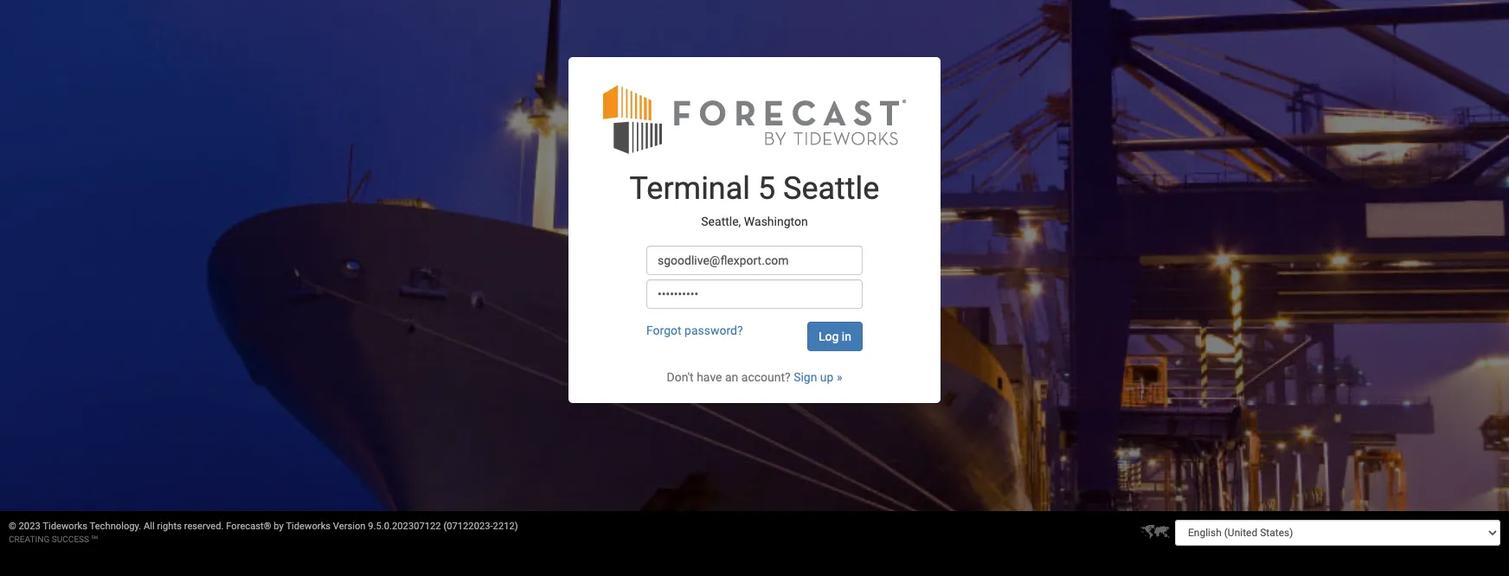 Task type: locate. For each thing, give the bounding box(es) containing it.
1 horizontal spatial tideworks
[[286, 521, 331, 532]]

up
[[820, 371, 834, 385]]

tideworks right 'by'
[[286, 521, 331, 532]]

reserved.
[[184, 521, 224, 532]]

tideworks up success
[[43, 521, 87, 532]]

password?
[[685, 324, 743, 338]]

© 2023 tideworks technology. all rights reserved. forecast® by tideworks version 9.5.0.202307122 (07122023-2212) creating success ℠
[[9, 521, 518, 544]]

forgot
[[646, 324, 682, 338]]

2 tideworks from the left
[[286, 521, 331, 532]]

seattle
[[783, 171, 880, 207]]

rights
[[157, 521, 182, 532]]

don't have an account? sign up »
[[667, 371, 842, 385]]

1 tideworks from the left
[[43, 521, 87, 532]]

Email or username text field
[[646, 246, 863, 276]]

in
[[842, 330, 852, 344]]

5
[[758, 171, 776, 207]]

all
[[144, 521, 155, 532]]

forecast® by tideworks image
[[603, 83, 906, 155]]

Password password field
[[646, 280, 863, 309]]

℠
[[91, 535, 98, 544]]

0 horizontal spatial tideworks
[[43, 521, 87, 532]]

washington
[[744, 215, 808, 228]]

terminal 5 seattle seattle, washington
[[630, 171, 880, 228]]

tideworks
[[43, 521, 87, 532], [286, 521, 331, 532]]

forgot password? link
[[646, 324, 743, 338]]



Task type: describe. For each thing, give the bounding box(es) containing it.
log in button
[[807, 322, 863, 352]]

creating
[[9, 535, 50, 544]]

sign up » link
[[794, 371, 842, 385]]

technology.
[[90, 521, 141, 532]]

version
[[333, 521, 366, 532]]

an
[[725, 371, 738, 385]]

sign
[[794, 371, 817, 385]]

2212)
[[493, 521, 518, 532]]

have
[[697, 371, 722, 385]]

terminal
[[630, 171, 750, 207]]

forecast®
[[226, 521, 271, 532]]

log
[[819, 330, 839, 344]]

(07122023-
[[443, 521, 493, 532]]

2023
[[19, 521, 40, 532]]

seattle,
[[701, 215, 741, 228]]

account?
[[741, 371, 791, 385]]

©
[[9, 521, 16, 532]]

don't
[[667, 371, 694, 385]]

by
[[274, 521, 284, 532]]

success
[[52, 535, 89, 544]]

forgot password? log in
[[646, 324, 852, 344]]

9.5.0.202307122
[[368, 521, 441, 532]]

»
[[837, 371, 842, 385]]



Task type: vqa. For each thing, say whether or not it's contained in the screenshot.
view availability details by entering up to 50 container numbers or search by bill of lading.
no



